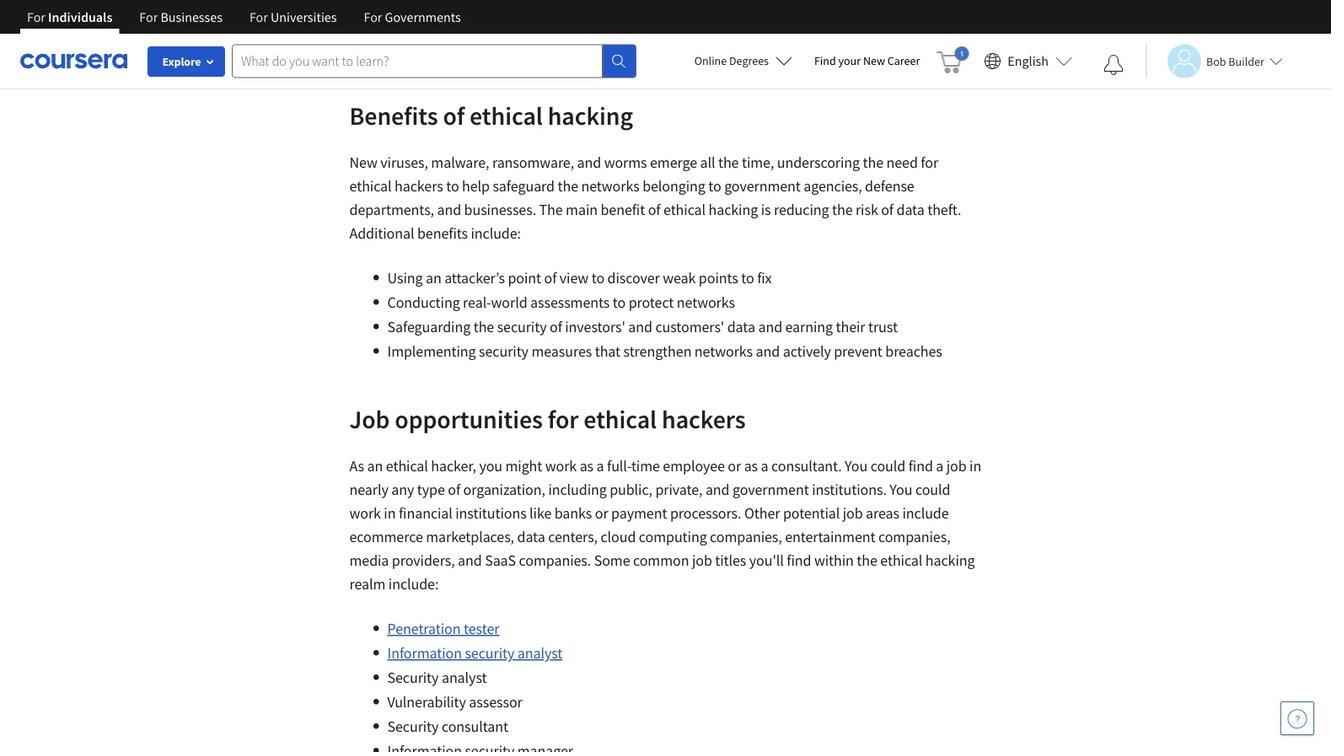 Task type: locate. For each thing, give the bounding box(es) containing it.
data right customers'
[[728, 318, 756, 337]]

1 horizontal spatial a
[[761, 457, 769, 476]]

1 horizontal spatial or
[[728, 457, 742, 476]]

security
[[388, 669, 439, 688], [388, 717, 439, 736]]

job
[[350, 403, 390, 435]]

english
[[1008, 53, 1049, 70]]

1 horizontal spatial find
[[909, 457, 934, 476]]

2 vertical spatial data
[[518, 528, 546, 547]]

computing
[[639, 528, 707, 547]]

0 vertical spatial you
[[845, 457, 868, 476]]

1 vertical spatial security
[[479, 342, 529, 361]]

0 horizontal spatial a
[[597, 457, 604, 476]]

you
[[845, 457, 868, 476], [890, 480, 913, 499]]

1 horizontal spatial hackers
[[662, 403, 746, 435]]

read
[[350, 38, 382, 57]]

1 vertical spatial hacking
[[709, 200, 759, 219]]

benefits
[[418, 224, 468, 243]]

an for using
[[426, 269, 442, 288]]

0 horizontal spatial in
[[384, 504, 396, 523]]

a left full-
[[597, 457, 604, 476]]

as
[[350, 457, 364, 476]]

underscoring
[[778, 153, 860, 172]]

could up institutions.
[[871, 457, 906, 476]]

within
[[815, 551, 854, 570]]

1 horizontal spatial team
[[542, 38, 576, 57]]

institutions.
[[812, 480, 887, 499]]

companies, down include in the right of the page
[[879, 528, 951, 547]]

2 vertical spatial networks
[[695, 342, 753, 361]]

ethical
[[470, 100, 543, 131], [350, 177, 392, 196], [664, 200, 706, 219], [584, 403, 657, 435], [386, 457, 428, 476], [881, 551, 923, 570]]

the down real-
[[474, 318, 494, 337]]

government up is
[[725, 177, 801, 196]]

to
[[446, 177, 459, 196], [709, 177, 722, 196], [592, 269, 605, 288], [742, 269, 755, 288], [613, 293, 626, 312]]

0 vertical spatial work
[[546, 457, 577, 476]]

1 vertical spatial could
[[916, 480, 951, 499]]

you up institutions.
[[845, 457, 868, 476]]

0 vertical spatial include:
[[471, 224, 521, 243]]

public,
[[610, 480, 653, 499]]

0 horizontal spatial include:
[[389, 575, 439, 594]]

0 vertical spatial find
[[909, 457, 934, 476]]

2 vertical spatial job
[[692, 551, 713, 570]]

information
[[388, 644, 462, 663]]

1 vertical spatial job
[[843, 504, 863, 523]]

analyst up the assessor
[[518, 644, 563, 663]]

1 horizontal spatial companies,
[[879, 528, 951, 547]]

tester
[[464, 620, 500, 639]]

1 companies, from the left
[[710, 528, 783, 547]]

of right type
[[448, 480, 461, 499]]

1 vertical spatial include:
[[389, 575, 439, 594]]

the inside "as an ethical hacker, you might work as a full-time employee or as a consultant. you could find a job in nearly any type of organization, including public, private, and government institutions. you could work in financial institutions like banks or payment processors. other potential job areas include ecommerce marketplaces, data centers, cloud computing companies, entertainment companies, media providers, and saas companies. some common job titles you'll find within the ethical hacking realm include:"
[[857, 551, 878, 570]]

1 vertical spatial data
[[728, 318, 756, 337]]

1 team from the left
[[453, 38, 488, 57]]

banner navigation
[[13, 0, 475, 34]]

or right employee
[[728, 457, 742, 476]]

of right risk
[[882, 200, 894, 219]]

for for individuals
[[27, 8, 45, 25]]

1 horizontal spatial in
[[579, 38, 591, 57]]

online degrees
[[695, 53, 769, 68]]

3 for from the left
[[250, 8, 268, 25]]

or right banks
[[595, 504, 609, 523]]

an inside "as an ethical hacker, you might work as a full-time employee or as a consultant. you could find a job in nearly any type of organization, including public, private, and government institutions. you could work in financial institutions like banks or payment processors. other potential job areas include ecommerce marketplaces, data centers, cloud computing companies, entertainment companies, media providers, and saas companies. some common job titles you'll find within the ethical hacking realm include:"
[[367, 457, 383, 476]]

hacking down include in the right of the page
[[926, 551, 976, 570]]

vulnerability
[[388, 693, 466, 712]]

and down the protect
[[629, 318, 653, 337]]

points
[[699, 269, 739, 288]]

data inside "as an ethical hacker, you might work as a full-time employee or as a consultant. you could find a job in nearly any type of organization, including public, private, and government institutions. you could work in financial institutions like banks or payment processors. other potential job areas include ecommerce marketplaces, data centers, cloud computing companies, entertainment companies, media providers, and saas companies. some common job titles you'll find within the ethical hacking realm include:"
[[518, 528, 546, 547]]

ethical up ransomware,
[[470, 100, 543, 131]]

hacker,
[[431, 457, 477, 476]]

2 horizontal spatial a
[[937, 457, 944, 476]]

0 horizontal spatial hackers
[[395, 177, 443, 196]]

2 horizontal spatial hacking
[[926, 551, 976, 570]]

hackers up employee
[[662, 403, 746, 435]]

1 vertical spatial for
[[548, 403, 579, 435]]

1 horizontal spatial you
[[890, 480, 913, 499]]

find
[[815, 53, 837, 68]]

job down institutions.
[[843, 504, 863, 523]]

0 horizontal spatial an
[[367, 457, 383, 476]]

type
[[417, 480, 445, 499]]

red
[[426, 38, 450, 57]]

that
[[595, 342, 621, 361]]

2 horizontal spatial job
[[947, 457, 967, 476]]

security down vulnerability
[[388, 717, 439, 736]]

data
[[897, 200, 925, 219], [728, 318, 756, 337], [518, 528, 546, 547]]

2 as from the left
[[745, 457, 758, 476]]

1 vertical spatial work
[[350, 504, 381, 523]]

could up include in the right of the page
[[916, 480, 951, 499]]

you up areas
[[890, 480, 913, 499]]

data down like
[[518, 528, 546, 547]]

0 vertical spatial hackers
[[395, 177, 443, 196]]

1 security from the top
[[388, 669, 439, 688]]

for businesses
[[139, 8, 223, 25]]

team
[[453, 38, 488, 57], [542, 38, 576, 57]]

for right need
[[921, 153, 939, 172]]

1 horizontal spatial hacking
[[709, 200, 759, 219]]

0 horizontal spatial new
[[350, 153, 378, 172]]

cloud
[[601, 528, 636, 547]]

additional
[[350, 224, 415, 243]]

an
[[426, 269, 442, 288], [367, 457, 383, 476]]

banks
[[555, 504, 592, 523]]

1 horizontal spatial analyst
[[518, 644, 563, 663]]

the right the within
[[857, 551, 878, 570]]

1 horizontal spatial an
[[426, 269, 442, 288]]

1 horizontal spatial include:
[[471, 224, 521, 243]]

2 vertical spatial security
[[465, 644, 515, 663]]

hacking inside the new viruses, malware, ransomware, and worms emerge all the time, underscoring the need for ethical hackers to help safeguard the networks belonging to government agencies, defense departments, and businesses. the main benefit of ethical hacking is reducing the risk of data theft. additional benefits include:
[[709, 200, 759, 219]]

0 horizontal spatial data
[[518, 528, 546, 547]]

a left 'consultant.'
[[761, 457, 769, 476]]

0 horizontal spatial team
[[453, 38, 488, 57]]

full-
[[607, 457, 632, 476]]

the
[[719, 153, 739, 172], [863, 153, 884, 172], [558, 177, 579, 196], [833, 200, 853, 219], [474, 318, 494, 337], [857, 551, 878, 570]]

potential
[[784, 504, 840, 523]]

0 horizontal spatial companies,
[[710, 528, 783, 547]]

as up including
[[580, 457, 594, 476]]

areas
[[866, 504, 900, 523]]

find right you'll
[[787, 551, 812, 570]]

2 horizontal spatial data
[[897, 200, 925, 219]]

consultant
[[442, 717, 509, 736]]

the left risk
[[833, 200, 853, 219]]

bob
[[1207, 54, 1227, 69]]

1 horizontal spatial as
[[745, 457, 758, 476]]

need
[[887, 153, 919, 172]]

0 vertical spatial analyst
[[518, 644, 563, 663]]

hackers
[[395, 177, 443, 196], [662, 403, 746, 435]]

analyst down information security analyst link at the bottom
[[442, 669, 487, 688]]

1 vertical spatial security
[[388, 717, 439, 736]]

1 vertical spatial new
[[350, 153, 378, 172]]

hackers down viruses,
[[395, 177, 443, 196]]

and left 'worms'
[[577, 153, 602, 172]]

job up include in the right of the page
[[947, 457, 967, 476]]

weak
[[663, 269, 696, 288]]

all
[[701, 153, 716, 172]]

for up read
[[364, 8, 382, 25]]

other
[[745, 504, 781, 523]]

earning
[[786, 318, 833, 337]]

0 horizontal spatial analyst
[[442, 669, 487, 688]]

data inside using an attacker's point of view to discover weak points to fix conducting real-world assessments to protect networks safeguarding the security of investors' and customers' data and earning their trust implementing security measures that strengthen networks and actively prevent breaches
[[728, 318, 756, 337]]

safeguarding
[[388, 318, 471, 337]]

0 vertical spatial job
[[947, 457, 967, 476]]

government
[[725, 177, 801, 196], [733, 480, 810, 499]]

data inside the new viruses, malware, ransomware, and worms emerge all the time, underscoring the need for ethical hackers to help safeguard the networks belonging to government agencies, defense departments, and businesses. the main benefit of ethical hacking is reducing the risk of data theft. additional benefits include:
[[897, 200, 925, 219]]

the inside using an attacker's point of view to discover weak points to fix conducting real-world assessments to protect networks safeguarding the security of investors' and customers' data and earning their trust implementing security measures that strengthen networks and actively prevent breaches
[[474, 318, 494, 337]]

1 horizontal spatial new
[[864, 53, 886, 68]]

new left viruses,
[[350, 153, 378, 172]]

0 vertical spatial government
[[725, 177, 801, 196]]

for left individuals
[[27, 8, 45, 25]]

penetration tester link
[[388, 620, 500, 639]]

networks down points on the top right of page
[[677, 293, 736, 312]]

media
[[350, 551, 389, 570]]

4 for from the left
[[364, 8, 382, 25]]

implementing
[[388, 342, 476, 361]]

0 horizontal spatial job
[[692, 551, 713, 570]]

for
[[27, 8, 45, 25], [139, 8, 158, 25], [250, 8, 268, 25], [364, 8, 382, 25]]

security down information
[[388, 669, 439, 688]]

real-
[[463, 293, 491, 312]]

providers,
[[392, 551, 455, 570]]

theft.
[[928, 200, 962, 219]]

2 for from the left
[[139, 8, 158, 25]]

job left titles
[[692, 551, 713, 570]]

for for businesses
[[139, 8, 158, 25]]

the up defense
[[863, 153, 884, 172]]

might
[[506, 457, 543, 476]]

data down defense
[[897, 200, 925, 219]]

to left help at the left of the page
[[446, 177, 459, 196]]

new right your
[[864, 53, 886, 68]]

main
[[566, 200, 598, 219]]

team left vs.
[[453, 38, 488, 57]]

0 vertical spatial could
[[871, 457, 906, 476]]

0 horizontal spatial hacking
[[548, 100, 634, 131]]

1 a from the left
[[597, 457, 604, 476]]

you
[[479, 457, 503, 476]]

None search field
[[232, 44, 637, 78]]

networks up benefit
[[582, 177, 640, 196]]

1 horizontal spatial data
[[728, 318, 756, 337]]

for
[[921, 153, 939, 172], [548, 403, 579, 435]]

an up conducting
[[426, 269, 442, 288]]

1 vertical spatial in
[[970, 457, 982, 476]]

degrees
[[730, 53, 769, 68]]

hacking
[[548, 100, 634, 131], [709, 200, 759, 219], [926, 551, 976, 570]]

government up 'other'
[[733, 480, 810, 499]]

cybersecurity
[[594, 38, 680, 57]]

2 security from the top
[[388, 717, 439, 736]]

companies, up titles
[[710, 528, 783, 547]]

0 vertical spatial data
[[897, 200, 925, 219]]

attacker's
[[445, 269, 505, 288]]

work down nearly
[[350, 504, 381, 523]]

hackers inside the new viruses, malware, ransomware, and worms emerge all the time, underscoring the need for ethical hackers to help safeguard the networks belonging to government agencies, defense departments, and businesses. the main benefit of ethical hacking is reducing the risk of data theft. additional benefits include:
[[395, 177, 443, 196]]

0 horizontal spatial as
[[580, 457, 594, 476]]

0 vertical spatial networks
[[582, 177, 640, 196]]

for governments
[[364, 8, 461, 25]]

1 vertical spatial an
[[367, 457, 383, 476]]

1 vertical spatial find
[[787, 551, 812, 570]]

as up 'other'
[[745, 457, 758, 476]]

include: down businesses.
[[471, 224, 521, 243]]

1 horizontal spatial for
[[921, 153, 939, 172]]

or
[[728, 457, 742, 476], [595, 504, 609, 523]]

point
[[508, 269, 542, 288]]

networks down customers'
[[695, 342, 753, 361]]

security
[[497, 318, 547, 337], [479, 342, 529, 361], [465, 644, 515, 663]]

centers,
[[548, 528, 598, 547]]

team right blue
[[542, 38, 576, 57]]

an right 'as'
[[367, 457, 383, 476]]

a up include in the right of the page
[[937, 457, 944, 476]]

benefits
[[350, 100, 438, 131]]

shopping cart: 1 item image
[[937, 46, 970, 73]]

an inside using an attacker's point of view to discover weak points to fix conducting real-world assessments to protect networks safeguarding the security of investors' and customers' data and earning their trust implementing security measures that strengthen networks and actively prevent breaches
[[426, 269, 442, 288]]

new
[[864, 53, 886, 68], [350, 153, 378, 172]]

include: inside the new viruses, malware, ransomware, and worms emerge all the time, underscoring the need for ethical hackers to help safeguard the networks belonging to government agencies, defense departments, and businesses. the main benefit of ethical hacking is reducing the risk of data theft. additional benefits include:
[[471, 224, 521, 243]]

0 vertical spatial for
[[921, 153, 939, 172]]

for down measures
[[548, 403, 579, 435]]

for left the universities
[[250, 8, 268, 25]]

0 vertical spatial security
[[388, 669, 439, 688]]

1 for from the left
[[27, 8, 45, 25]]

2 horizontal spatial in
[[970, 457, 982, 476]]

using
[[388, 269, 423, 288]]

1 as from the left
[[580, 457, 594, 476]]

work up including
[[546, 457, 577, 476]]

0 vertical spatial in
[[579, 38, 591, 57]]

find
[[909, 457, 934, 476], [787, 551, 812, 570]]

0 vertical spatial new
[[864, 53, 886, 68]]

fix
[[758, 269, 772, 288]]

builder
[[1229, 54, 1265, 69]]

find up include in the right of the page
[[909, 457, 934, 476]]

an for as
[[367, 457, 383, 476]]

for left businesses
[[139, 8, 158, 25]]

hacking up 'worms'
[[548, 100, 634, 131]]

worms
[[605, 153, 647, 172]]

include: down the 'providers,'
[[389, 575, 439, 594]]

1 vertical spatial networks
[[677, 293, 736, 312]]

hacking left is
[[709, 200, 759, 219]]

1 vertical spatial government
[[733, 480, 810, 499]]

to down all
[[709, 177, 722, 196]]

0 vertical spatial hacking
[[548, 100, 634, 131]]

individuals
[[48, 8, 112, 25]]

2 vertical spatial hacking
[[926, 551, 976, 570]]

1 horizontal spatial work
[[546, 457, 577, 476]]

0 vertical spatial an
[[426, 269, 442, 288]]

of left view
[[545, 269, 557, 288]]

businesses
[[161, 8, 223, 25]]

1 vertical spatial or
[[595, 504, 609, 523]]



Task type: vqa. For each thing, say whether or not it's contained in the screenshot.
rightmost HOW
no



Task type: describe. For each thing, give the bounding box(es) containing it.
ethical down belonging
[[664, 200, 706, 219]]

government inside the new viruses, malware, ransomware, and worms emerge all the time, underscoring the need for ethical hackers to help safeguard the networks belonging to government agencies, defense departments, and businesses. the main benefit of ethical hacking is reducing the risk of data theft. additional benefits include:
[[725, 177, 801, 196]]

ethical up any
[[386, 457, 428, 476]]

and left actively
[[756, 342, 780, 361]]

0 vertical spatial security
[[497, 318, 547, 337]]

reducing
[[774, 200, 830, 219]]

of down belonging
[[648, 200, 661, 219]]

emerge
[[650, 153, 698, 172]]

for inside the new viruses, malware, ransomware, and worms emerge all the time, underscoring the need for ethical hackers to help safeguard the networks belonging to government agencies, defense departments, and businesses. the main benefit of ethical hacking is reducing the risk of data theft. additional benefits include:
[[921, 153, 939, 172]]

online
[[695, 53, 727, 68]]

using an attacker's point of view to discover weak points to fix conducting real-world assessments to protect networks safeguarding the security of investors' and customers' data and earning their trust implementing security measures that strengthen networks and actively prevent breaches
[[388, 269, 943, 361]]

governments
[[385, 8, 461, 25]]

and up benefits
[[437, 200, 462, 219]]

organization,
[[464, 480, 546, 499]]

the up main
[[558, 177, 579, 196]]

networks inside the new viruses, malware, ransomware, and worms emerge all the time, underscoring the need for ethical hackers to help safeguard the networks belonging to government agencies, defense departments, and businesses. the main benefit of ethical hacking is reducing the risk of data theft. additional benefits include:
[[582, 177, 640, 196]]

online degrees button
[[681, 42, 806, 79]]

2 vertical spatial in
[[384, 504, 396, 523]]

2 team from the left
[[542, 38, 576, 57]]

help
[[462, 177, 490, 196]]

penetration
[[388, 620, 461, 639]]

explore
[[162, 54, 201, 69]]

1 vertical spatial analyst
[[442, 669, 487, 688]]

1 horizontal spatial could
[[916, 480, 951, 499]]

your
[[839, 53, 861, 68]]

0 horizontal spatial work
[[350, 504, 381, 523]]

benefit
[[601, 200, 645, 219]]

saas
[[485, 551, 516, 570]]

for for governments
[[364, 8, 382, 25]]

risk
[[856, 200, 879, 219]]

blue
[[510, 38, 539, 57]]

strengthen
[[624, 342, 692, 361]]

as an ethical hacker, you might work as a full-time employee or as a consultant. you could find a job in nearly any type of organization, including public, private, and government institutions. you could work in financial institutions like banks or payment processors. other potential job areas include ecommerce marketplaces, data centers, cloud computing companies, entertainment companies, media providers, and saas companies. some common job titles you'll find within the ethical hacking realm include:
[[350, 457, 982, 594]]

of inside "as an ethical hacker, you might work as a full-time employee or as a consultant. you could find a job in nearly any type of organization, including public, private, and government institutions. you could work in financial institutions like banks or payment processors. other potential job areas include ecommerce marketplaces, data centers, cloud computing companies, entertainment companies, media providers, and saas companies. some common job titles you'll find within the ethical hacking realm include:"
[[448, 480, 461, 499]]

of up measures
[[550, 318, 562, 337]]

common
[[633, 551, 690, 570]]

0 horizontal spatial could
[[871, 457, 906, 476]]

entertainment
[[785, 528, 876, 547]]

2 a from the left
[[761, 457, 769, 476]]

security inside penetration tester information security analyst security analyst vulnerability assessor security consultant
[[465, 644, 515, 663]]

include
[[903, 504, 950, 523]]

time,
[[742, 153, 775, 172]]

find your new career
[[815, 53, 921, 68]]

include: inside "as an ethical hacker, you might work as a full-time employee or as a consultant. you could find a job in nearly any type of organization, including public, private, and government institutions. you could work in financial institutions like banks or payment processors. other potential job areas include ecommerce marketplaces, data centers, cloud computing companies, entertainment companies, media providers, and saas companies. some common job titles you'll find within the ethical hacking realm include:"
[[389, 575, 439, 594]]

the right all
[[719, 153, 739, 172]]

nearly
[[350, 480, 389, 499]]

universities
[[271, 8, 337, 25]]

to down discover
[[613, 293, 626, 312]]

their
[[836, 318, 866, 337]]

government inside "as an ethical hacker, you might work as a full-time employee or as a consultant. you could find a job in nearly any type of organization, including public, private, and government institutions. you could work in financial institutions like banks or payment processors. other potential job areas include ecommerce marketplaces, data centers, cloud computing companies, entertainment companies, media providers, and saas companies. some common job titles you'll find within the ethical hacking realm include:"
[[733, 480, 810, 499]]

departments,
[[350, 200, 434, 219]]

investors'
[[565, 318, 626, 337]]

protect
[[629, 293, 674, 312]]

belonging
[[643, 177, 706, 196]]

the
[[539, 200, 563, 219]]

assessments
[[531, 293, 610, 312]]

view
[[560, 269, 589, 288]]

customers'
[[656, 318, 725, 337]]

new inside the new viruses, malware, ransomware, and worms emerge all the time, underscoring the need for ethical hackers to help safeguard the networks belonging to government agencies, defense departments, and businesses. the main benefit of ethical hacking is reducing the risk of data theft. additional benefits include:
[[350, 153, 378, 172]]

explore button
[[148, 46, 225, 77]]

conducting
[[388, 293, 460, 312]]

penetration tester information security analyst security analyst vulnerability assessor security consultant
[[388, 620, 563, 736]]

1 horizontal spatial job
[[843, 504, 863, 523]]

trust
[[869, 318, 898, 337]]

marketplaces,
[[426, 528, 515, 547]]

to right view
[[592, 269, 605, 288]]

2 companies, from the left
[[879, 528, 951, 547]]

private,
[[656, 480, 703, 499]]

for for universities
[[250, 8, 268, 25]]

ethical down areas
[[881, 551, 923, 570]]

benefits of ethical hacking
[[350, 100, 634, 131]]

1 vertical spatial you
[[890, 480, 913, 499]]

agencies,
[[804, 177, 863, 196]]

bob builder
[[1207, 54, 1265, 69]]

financial
[[399, 504, 453, 523]]

prevent
[[834, 342, 883, 361]]

some
[[594, 551, 631, 570]]

processors.
[[671, 504, 742, 523]]

of up 'malware,'
[[443, 100, 465, 131]]

malware,
[[431, 153, 490, 172]]

1 vertical spatial hackers
[[662, 403, 746, 435]]

like
[[530, 504, 552, 523]]

help center image
[[1288, 709, 1308, 729]]

find your new career link
[[806, 51, 929, 72]]

viruses,
[[381, 153, 428, 172]]

breaches
[[886, 342, 943, 361]]

ethical up departments,
[[350, 177, 392, 196]]

assessor
[[469, 693, 523, 712]]

institutions
[[456, 504, 527, 523]]

opportunities
[[395, 403, 543, 435]]

defense
[[866, 177, 915, 196]]

0 horizontal spatial for
[[548, 403, 579, 435]]

information security analyst link
[[388, 644, 563, 663]]

ethical up full-
[[584, 403, 657, 435]]

3 a from the left
[[937, 457, 944, 476]]

bob builder button
[[1146, 44, 1284, 78]]

hacking inside "as an ethical hacker, you might work as a full-time employee or as a consultant. you could find a job in nearly any type of organization, including public, private, and government institutions. you could work in financial institutions like banks or payment processors. other potential job areas include ecommerce marketplaces, data centers, cloud computing companies, entertainment companies, media providers, and saas companies. some common job titles you'll find within the ethical hacking realm include:"
[[926, 551, 976, 570]]

and down marketplaces,
[[458, 551, 482, 570]]

vs.
[[491, 38, 508, 57]]

show notifications image
[[1104, 55, 1124, 75]]

employee
[[663, 457, 725, 476]]

new viruses, malware, ransomware, and worms emerge all the time, underscoring the need for ethical hackers to help safeguard the networks belonging to government agencies, defense departments, and businesses. the main benefit of ethical hacking is reducing the risk of data theft. additional benefits include:
[[350, 153, 962, 243]]

consultant.
[[772, 457, 842, 476]]

world
[[491, 293, 528, 312]]

coursera image
[[20, 47, 127, 74]]

titles
[[716, 551, 747, 570]]

0 horizontal spatial you
[[845, 457, 868, 476]]

red team vs. blue team in cybersecurity link
[[426, 38, 680, 57]]

0 horizontal spatial find
[[787, 551, 812, 570]]

realm
[[350, 575, 386, 594]]

0 vertical spatial or
[[728, 457, 742, 476]]

businesses.
[[464, 200, 537, 219]]

0 horizontal spatial or
[[595, 504, 609, 523]]

ransomware,
[[493, 153, 575, 172]]

discover
[[608, 269, 660, 288]]

payment
[[612, 504, 668, 523]]

What do you want to learn? text field
[[232, 44, 603, 78]]

and left earning
[[759, 318, 783, 337]]

and up processors. on the bottom right
[[706, 480, 730, 499]]

more:
[[385, 38, 423, 57]]

including
[[549, 480, 607, 499]]

to left fix
[[742, 269, 755, 288]]



